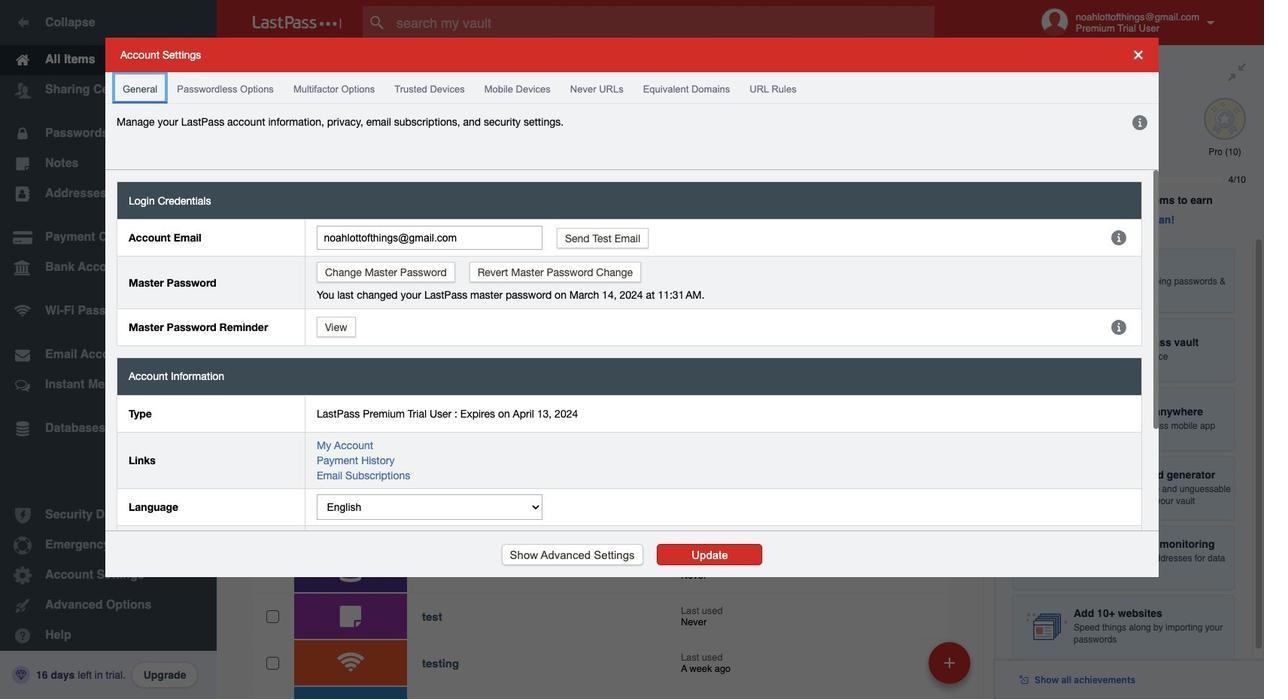 Task type: describe. For each thing, give the bounding box(es) containing it.
vault options navigation
[[217, 45, 995, 90]]

main navigation navigation
[[0, 0, 217, 699]]

new item navigation
[[924, 638, 980, 699]]

Search search field
[[363, 6, 964, 39]]



Task type: vqa. For each thing, say whether or not it's contained in the screenshot.
New item ELEMENT
no



Task type: locate. For each thing, give the bounding box(es) containing it.
lastpass image
[[253, 16, 342, 29]]

new item image
[[945, 658, 955, 668]]

search my vault text field
[[363, 6, 964, 39]]



